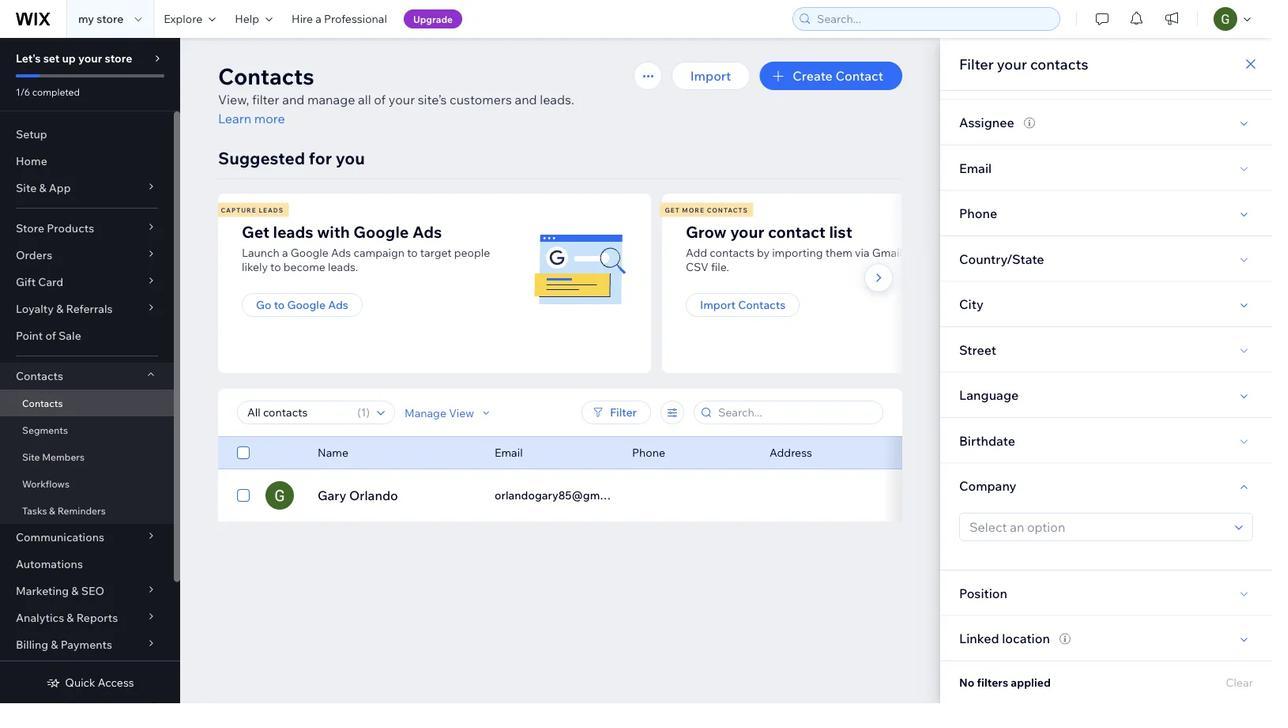 Task type: locate. For each thing, give the bounding box(es) containing it.
phone down filter button
[[632, 446, 666, 460]]

1 horizontal spatial filter
[[960, 55, 994, 73]]

contacts
[[1031, 55, 1089, 73], [710, 246, 755, 260]]

a inside the grow your contact list add contacts by importing them via gmail or a csv file.
[[919, 246, 925, 260]]

your
[[78, 51, 102, 65], [997, 55, 1028, 73], [389, 92, 415, 108], [731, 222, 765, 241]]

None checkbox
[[237, 486, 250, 505]]

1 horizontal spatial of
[[374, 92, 386, 108]]

up
[[62, 51, 76, 65]]

of right "all"
[[374, 92, 386, 108]]

1 vertical spatial google
[[291, 246, 329, 260]]

members
[[42, 451, 85, 463]]

street
[[960, 342, 997, 358]]

& inside dropdown button
[[39, 181, 46, 195]]

site for site & app
[[16, 181, 37, 195]]

1 vertical spatial email
[[495, 446, 523, 460]]

2 vertical spatial to
[[274, 298, 285, 312]]

payments
[[61, 638, 112, 652]]

contacts inside contacts view, filter and manage all of your site's customers and leads. learn more
[[218, 62, 314, 90]]

2 horizontal spatial a
[[919, 246, 925, 260]]

sale
[[59, 329, 81, 343]]

site down home
[[16, 181, 37, 195]]

(
[[357, 406, 361, 419]]

segments
[[22, 424, 68, 436]]

1 vertical spatial contacts
[[710, 246, 755, 260]]

1 horizontal spatial phone
[[960, 205, 998, 221]]

import inside import button
[[691, 68, 731, 84]]

let's set up your store
[[16, 51, 132, 65]]

of inside contacts view, filter and manage all of your site's customers and leads. learn more
[[374, 92, 386, 108]]

and right filter
[[282, 92, 305, 108]]

contacts button
[[0, 363, 174, 390]]

company
[[960, 478, 1017, 494]]

1 vertical spatial phone
[[632, 446, 666, 460]]

leads. inside get leads with google ads launch a google ads campaign to target people likely to become leads.
[[328, 260, 358, 274]]

linked location
[[960, 631, 1051, 646]]

2 vertical spatial ads
[[328, 298, 348, 312]]

0 vertical spatial google
[[354, 222, 409, 241]]

filter
[[252, 92, 280, 108]]

contacts up segments
[[22, 397, 63, 409]]

email down assignee
[[960, 160, 992, 176]]

0 horizontal spatial contacts
[[710, 246, 755, 260]]

launch
[[242, 246, 280, 260]]

leads. down with in the top of the page
[[328, 260, 358, 274]]

contacts inside popup button
[[16, 369, 63, 383]]

1
[[361, 406, 366, 419]]

& left reports
[[67, 611, 74, 625]]

1 vertical spatial import
[[700, 298, 736, 312]]

and right "customers"
[[515, 92, 537, 108]]

& right the tasks
[[49, 505, 55, 517]]

0 horizontal spatial a
[[282, 246, 288, 260]]

of left sale
[[45, 329, 56, 343]]

1 horizontal spatial email
[[960, 160, 992, 176]]

of inside sidebar "element"
[[45, 329, 56, 343]]

all
[[358, 92, 371, 108]]

your right the up
[[78, 51, 102, 65]]

a
[[316, 12, 322, 26], [282, 246, 288, 260], [919, 246, 925, 260]]

site members
[[22, 451, 85, 463]]

upgrade
[[413, 13, 453, 25]]

1 vertical spatial of
[[45, 329, 56, 343]]

site for site members
[[22, 451, 40, 463]]

manage view button
[[405, 406, 493, 420]]

view
[[449, 406, 474, 420]]

contacts link
[[0, 390, 174, 417]]

& for site
[[39, 181, 46, 195]]

ads
[[413, 222, 442, 241], [331, 246, 351, 260], [328, 298, 348, 312]]

filter inside button
[[610, 406, 637, 419]]

referrals
[[66, 302, 113, 316]]

0 vertical spatial contacts
[[1031, 55, 1089, 73]]

birthdate
[[960, 433, 1016, 448]]

grow your contact list add contacts by importing them via gmail or a csv file.
[[686, 222, 925, 274]]

leads.
[[540, 92, 575, 108], [328, 260, 358, 274]]

0 horizontal spatial filter
[[610, 406, 637, 419]]

google up become
[[291, 246, 329, 260]]

store
[[97, 12, 124, 26], [105, 51, 132, 65]]

no
[[960, 676, 975, 690]]

phone
[[960, 205, 998, 221], [632, 446, 666, 460]]

1 vertical spatial leads.
[[328, 260, 358, 274]]

contacts inside the grow your contact list add contacts by importing them via gmail or a csv file.
[[710, 246, 755, 260]]

automations
[[16, 557, 83, 571]]

filter for filter
[[610, 406, 637, 419]]

google down become
[[287, 298, 326, 312]]

with
[[317, 222, 350, 241]]

ads down get leads with google ads launch a google ads campaign to target people likely to become leads.
[[328, 298, 348, 312]]

0 vertical spatial filter
[[960, 55, 994, 73]]

help
[[235, 12, 259, 26]]

email up "orlandogary85@gmail.com"
[[495, 446, 523, 460]]

0 horizontal spatial leads.
[[328, 260, 358, 274]]

import button
[[672, 62, 750, 90]]

ads down with in the top of the page
[[331, 246, 351, 260]]

site & app
[[16, 181, 71, 195]]

a down leads
[[282, 246, 288, 260]]

setup link
[[0, 121, 174, 148]]

import inside import contacts button
[[700, 298, 736, 312]]

orlandogary85@gmail.com
[[495, 489, 637, 502]]

& right loyalty
[[56, 302, 64, 316]]

go
[[256, 298, 272, 312]]

None checkbox
[[237, 443, 250, 462]]

gary orlando image
[[266, 481, 294, 510]]

1 vertical spatial search... field
[[714, 402, 878, 424]]

import for import
[[691, 68, 731, 84]]

let's
[[16, 51, 41, 65]]

Select an option field
[[965, 514, 1231, 541]]

home link
[[0, 148, 174, 175]]

get
[[665, 206, 680, 214]]

importing
[[772, 246, 823, 260]]

phone up the country/state
[[960, 205, 998, 221]]

to right go at the top left of page
[[274, 298, 285, 312]]

sidebar element
[[0, 38, 180, 704]]

become
[[284, 260, 326, 274]]

your left the site's
[[389, 92, 415, 108]]

ads inside button
[[328, 298, 348, 312]]

your up by
[[731, 222, 765, 241]]

& right billing
[[51, 638, 58, 652]]

workflows
[[22, 478, 70, 490]]

& left app
[[39, 181, 46, 195]]

gary orlando
[[318, 488, 398, 504]]

my
[[78, 12, 94, 26]]

store right my
[[97, 12, 124, 26]]

0 horizontal spatial of
[[45, 329, 56, 343]]

1 horizontal spatial contacts
[[1031, 55, 1089, 73]]

more
[[254, 111, 285, 126]]

1 vertical spatial filter
[[610, 406, 637, 419]]

site inside dropdown button
[[16, 181, 37, 195]]

leads. right "customers"
[[540, 92, 575, 108]]

suggested
[[218, 147, 305, 168]]

1 vertical spatial store
[[105, 51, 132, 65]]

of
[[374, 92, 386, 108], [45, 329, 56, 343]]

0 vertical spatial leads.
[[540, 92, 575, 108]]

contacts down point of sale
[[16, 369, 63, 383]]

site down segments
[[22, 451, 40, 463]]

1 horizontal spatial leads.
[[540, 92, 575, 108]]

1 vertical spatial site
[[22, 451, 40, 463]]

by
[[757, 246, 770, 260]]

store products button
[[0, 215, 174, 242]]

list
[[216, 194, 1102, 373]]

a inside get leads with google ads launch a google ads campaign to target people likely to become leads.
[[282, 246, 288, 260]]

a right or
[[919, 246, 925, 260]]

0 vertical spatial site
[[16, 181, 37, 195]]

products
[[47, 221, 94, 235]]

app
[[49, 181, 71, 195]]

to down launch
[[270, 260, 281, 274]]

& inside popup button
[[51, 638, 58, 652]]

and
[[282, 92, 305, 108], [515, 92, 537, 108]]

1/6
[[16, 86, 30, 98]]

0 vertical spatial import
[[691, 68, 731, 84]]

& for marketing
[[71, 584, 79, 598]]

file.
[[711, 260, 730, 274]]

ads up "target"
[[413, 222, 442, 241]]

leads. inside contacts view, filter and manage all of your site's customers and leads. learn more
[[540, 92, 575, 108]]

a right hire
[[316, 12, 322, 26]]

marketing
[[16, 584, 69, 598]]

reminders
[[57, 505, 106, 517]]

1 horizontal spatial and
[[515, 92, 537, 108]]

& left seo
[[71, 584, 79, 598]]

0 horizontal spatial and
[[282, 92, 305, 108]]

filter your contacts
[[960, 55, 1089, 73]]

contacts inside button
[[738, 298, 786, 312]]

contacts
[[707, 206, 748, 214]]

& for loyalty
[[56, 302, 64, 316]]

0 vertical spatial email
[[960, 160, 992, 176]]

google up campaign
[[354, 222, 409, 241]]

contacts down by
[[738, 298, 786, 312]]

tasks & reminders link
[[0, 497, 174, 524]]

them
[[826, 246, 853, 260]]

to left "target"
[[407, 246, 418, 260]]

0 vertical spatial search... field
[[813, 8, 1055, 30]]

0 vertical spatial phone
[[960, 205, 998, 221]]

your inside contacts view, filter and manage all of your site's customers and leads. learn more
[[389, 92, 415, 108]]

city
[[960, 296, 984, 312]]

contacts
[[218, 62, 314, 90], [738, 298, 786, 312], [16, 369, 63, 383], [22, 397, 63, 409]]

& inside "dropdown button"
[[67, 611, 74, 625]]

store down my store
[[105, 51, 132, 65]]

filters
[[977, 676, 1009, 690]]

workflows link
[[0, 470, 174, 497]]

Search... field
[[813, 8, 1055, 30], [714, 402, 878, 424]]

help button
[[225, 0, 282, 38]]

0 vertical spatial of
[[374, 92, 386, 108]]

2 vertical spatial google
[[287, 298, 326, 312]]

country/state
[[960, 251, 1045, 267]]

import for import contacts
[[700, 298, 736, 312]]

1/6 completed
[[16, 86, 80, 98]]

contacts up filter
[[218, 62, 314, 90]]



Task type: describe. For each thing, give the bounding box(es) containing it.
upgrade button
[[404, 9, 463, 28]]

capture
[[221, 206, 257, 214]]

reports
[[76, 611, 118, 625]]

setup
[[16, 127, 47, 141]]

learn
[[218, 111, 252, 126]]

likely
[[242, 260, 268, 274]]

1 and from the left
[[282, 92, 305, 108]]

analytics & reports
[[16, 611, 118, 625]]

loyalty & referrals
[[16, 302, 113, 316]]

leads
[[273, 222, 314, 241]]

google inside button
[[287, 298, 326, 312]]

get leads with google ads launch a google ads campaign to target people likely to become leads.
[[242, 222, 490, 274]]

import contacts
[[700, 298, 786, 312]]

create contact button
[[760, 62, 903, 90]]

0 vertical spatial ads
[[413, 222, 442, 241]]

gary
[[318, 488, 347, 504]]

or
[[905, 246, 916, 260]]

point
[[16, 329, 43, 343]]

orlando
[[349, 488, 398, 504]]

gmail
[[873, 246, 903, 260]]

learn more button
[[218, 109, 285, 128]]

create
[[793, 68, 833, 84]]

linked
[[960, 631, 1000, 646]]

tasks & reminders
[[22, 505, 106, 517]]

0 vertical spatial to
[[407, 246, 418, 260]]

)
[[366, 406, 370, 419]]

& for analytics
[[67, 611, 74, 625]]

to inside button
[[274, 298, 285, 312]]

& for billing
[[51, 638, 58, 652]]

card
[[38, 275, 63, 289]]

position
[[960, 585, 1008, 601]]

communications button
[[0, 524, 174, 551]]

your up assignee
[[997, 55, 1028, 73]]

completed
[[32, 86, 80, 98]]

my store
[[78, 12, 124, 26]]

filter button
[[582, 401, 651, 424]]

people
[[454, 246, 490, 260]]

create contact
[[793, 68, 884, 84]]

go to google ads
[[256, 298, 348, 312]]

get
[[242, 222, 270, 241]]

tasks
[[22, 505, 47, 517]]

capture leads
[[221, 206, 284, 214]]

marketing & seo button
[[0, 578, 174, 605]]

store inside sidebar "element"
[[105, 51, 132, 65]]

name
[[318, 446, 349, 460]]

gift card
[[16, 275, 63, 289]]

& for tasks
[[49, 505, 55, 517]]

analytics
[[16, 611, 64, 625]]

communications
[[16, 530, 104, 544]]

no filters applied
[[960, 676, 1051, 690]]

more
[[682, 206, 705, 214]]

contacts view, filter and manage all of your site's customers and leads. learn more
[[218, 62, 575, 126]]

you
[[336, 147, 365, 168]]

gift card button
[[0, 269, 174, 296]]

1 vertical spatial to
[[270, 260, 281, 274]]

list containing get leads with google ads
[[216, 194, 1102, 373]]

Unsaved view field
[[243, 402, 353, 424]]

explore
[[164, 12, 203, 26]]

for
[[309, 147, 332, 168]]

1 vertical spatial ads
[[331, 246, 351, 260]]

hire a professional
[[292, 12, 387, 26]]

grow
[[686, 222, 727, 241]]

leads
[[259, 206, 284, 214]]

home
[[16, 154, 47, 168]]

customers
[[450, 92, 512, 108]]

campaign
[[354, 246, 405, 260]]

via
[[855, 246, 870, 260]]

filter for filter your contacts
[[960, 55, 994, 73]]

point of sale link
[[0, 323, 174, 349]]

( 1 )
[[357, 406, 370, 419]]

0 horizontal spatial phone
[[632, 446, 666, 460]]

quick access
[[65, 676, 134, 690]]

set
[[43, 51, 60, 65]]

import contacts button
[[686, 293, 800, 317]]

quick
[[65, 676, 95, 690]]

billing & payments
[[16, 638, 112, 652]]

loyalty
[[16, 302, 54, 316]]

segments link
[[0, 417, 174, 443]]

2 and from the left
[[515, 92, 537, 108]]

automations link
[[0, 551, 174, 578]]

marketing & seo
[[16, 584, 104, 598]]

language
[[960, 387, 1019, 403]]

hire a professional link
[[282, 0, 397, 38]]

go to google ads button
[[242, 293, 363, 317]]

0 vertical spatial store
[[97, 12, 124, 26]]

manage
[[405, 406, 447, 420]]

seo
[[81, 584, 104, 598]]

professional
[[324, 12, 387, 26]]

site members link
[[0, 443, 174, 470]]

address
[[770, 446, 813, 460]]

your inside sidebar "element"
[[78, 51, 102, 65]]

0 horizontal spatial email
[[495, 446, 523, 460]]

site & app button
[[0, 175, 174, 202]]

1 horizontal spatial a
[[316, 12, 322, 26]]

store products
[[16, 221, 94, 235]]

billing & payments button
[[0, 632, 174, 658]]

suggested for you
[[218, 147, 365, 168]]

site's
[[418, 92, 447, 108]]

your inside the grow your contact list add contacts by importing them via gmail or a csv file.
[[731, 222, 765, 241]]

contact
[[768, 222, 826, 241]]

target
[[420, 246, 452, 260]]



Task type: vqa. For each thing, say whether or not it's contained in the screenshot.
target
yes



